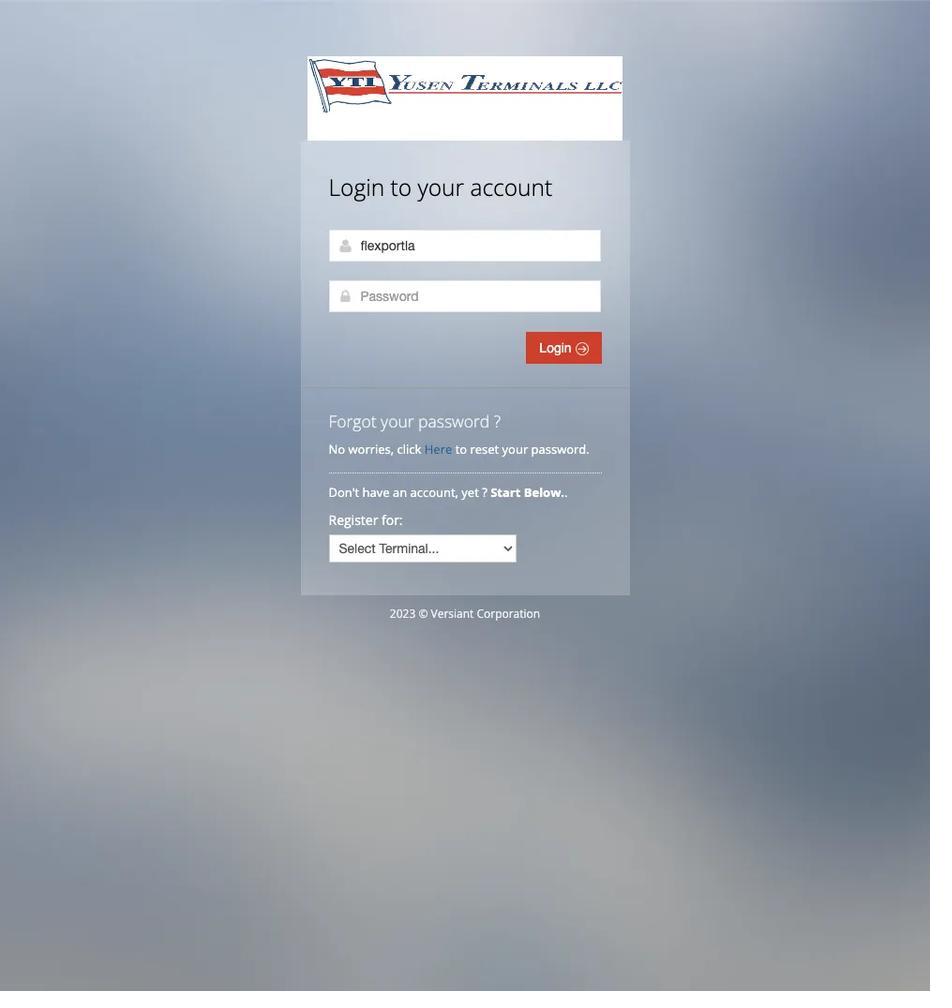 Task type: locate. For each thing, give the bounding box(es) containing it.
reset
[[471, 441, 499, 458]]

worries,
[[349, 441, 394, 458]]

1 vertical spatial login
[[540, 341, 576, 356]]

don't
[[329, 484, 360, 501]]

2 vertical spatial your
[[503, 441, 529, 458]]

here
[[425, 441, 453, 458]]

0 horizontal spatial your
[[381, 410, 414, 433]]

1 horizontal spatial login
[[540, 341, 576, 356]]

to right here
[[456, 441, 467, 458]]

account,
[[411, 484, 459, 501]]

register
[[329, 511, 379, 529]]

? up reset
[[494, 410, 501, 433]]

2023 © versiant corporation
[[390, 606, 541, 622]]

? right "yet"
[[483, 484, 488, 501]]

0 vertical spatial login
[[329, 172, 385, 203]]

yet
[[462, 484, 479, 501]]

0 horizontal spatial to
[[391, 172, 412, 203]]

1 horizontal spatial ?
[[494, 410, 501, 433]]

your
[[418, 172, 465, 203], [381, 410, 414, 433], [503, 441, 529, 458]]

click
[[397, 441, 422, 458]]

swapright image
[[576, 343, 589, 356]]

1 horizontal spatial your
[[418, 172, 465, 203]]

1 vertical spatial to
[[456, 441, 467, 458]]

1 vertical spatial ?
[[483, 484, 488, 501]]

login button
[[527, 332, 602, 364]]

to
[[391, 172, 412, 203], [456, 441, 467, 458]]

password
[[419, 410, 490, 433]]

to up username text field
[[391, 172, 412, 203]]

0 horizontal spatial login
[[329, 172, 385, 203]]

login inside button
[[540, 341, 576, 356]]

Password password field
[[329, 281, 601, 313]]

.
[[565, 484, 568, 501]]

your up click
[[381, 410, 414, 433]]

?
[[494, 410, 501, 433], [483, 484, 488, 501]]

register for:
[[329, 511, 403, 529]]

0 vertical spatial ?
[[494, 410, 501, 433]]

your up username text field
[[418, 172, 465, 203]]

account
[[471, 172, 553, 203]]

1 horizontal spatial to
[[456, 441, 467, 458]]

login
[[329, 172, 385, 203], [540, 341, 576, 356]]

2 horizontal spatial your
[[503, 441, 529, 458]]

password.
[[532, 441, 590, 458]]

your right reset
[[503, 441, 529, 458]]



Task type: vqa. For each thing, say whether or not it's contained in the screenshot.
2nd | from right
no



Task type: describe. For each thing, give the bounding box(es) containing it.
an
[[393, 484, 407, 501]]

©
[[419, 606, 428, 622]]

corporation
[[477, 606, 541, 622]]

lock image
[[338, 289, 353, 304]]

login to your account
[[329, 172, 553, 203]]

0 vertical spatial to
[[391, 172, 412, 203]]

to inside forgot your password ? no worries, click here to reset your password.
[[456, 441, 467, 458]]

versiant
[[431, 606, 474, 622]]

don't have an account, yet ? start below. .
[[329, 484, 571, 501]]

login for login to your account
[[329, 172, 385, 203]]

Username text field
[[329, 230, 601, 262]]

0 horizontal spatial ?
[[483, 484, 488, 501]]

1 vertical spatial your
[[381, 410, 414, 433]]

? inside forgot your password ? no worries, click here to reset your password.
[[494, 410, 501, 433]]

no
[[329, 441, 345, 458]]

for:
[[382, 511, 403, 529]]

0 vertical spatial your
[[418, 172, 465, 203]]

login for login
[[540, 341, 576, 356]]

below.
[[524, 484, 565, 501]]

start
[[491, 484, 521, 501]]

user image
[[338, 238, 353, 253]]

here link
[[425, 441, 453, 458]]

2023
[[390, 606, 416, 622]]

have
[[363, 484, 390, 501]]

forgot your password ? no worries, click here to reset your password.
[[329, 410, 590, 458]]

forgot
[[329, 410, 377, 433]]



